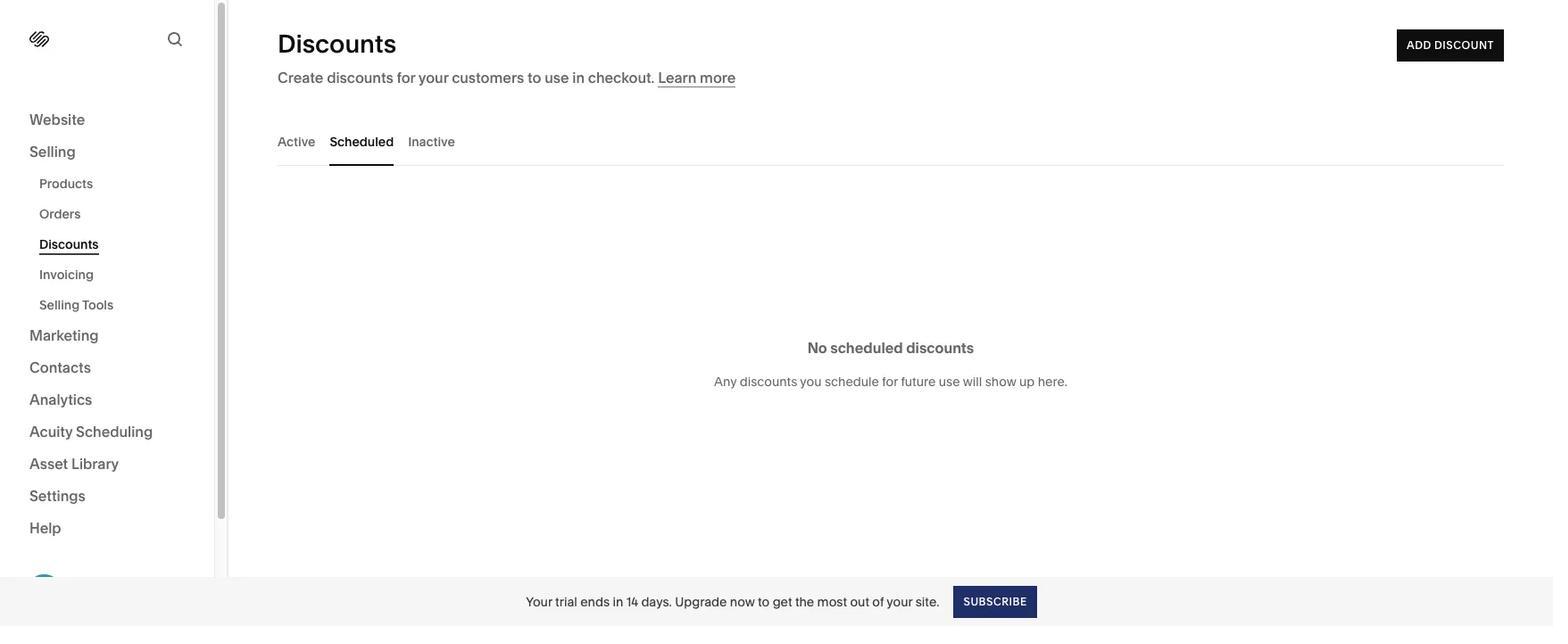 Task type: vqa. For each thing, say whether or not it's contained in the screenshot.
the trial
yes



Task type: locate. For each thing, give the bounding box(es) containing it.
0 vertical spatial use
[[545, 69, 569, 87]]

0 vertical spatial discounts
[[278, 29, 396, 59]]

tab list
[[278, 117, 1504, 166]]

selling
[[29, 143, 76, 161], [39, 297, 80, 313]]

discounts
[[278, 29, 396, 59], [39, 237, 99, 253]]

create discounts for your customers to use in checkout. learn more
[[278, 69, 736, 87]]

for
[[397, 69, 415, 87], [882, 373, 898, 389]]

1 horizontal spatial use
[[939, 373, 960, 389]]

1 vertical spatial discounts
[[39, 237, 99, 253]]

selling down website
[[29, 143, 76, 161]]

contacts link
[[29, 358, 185, 379]]

your right the of
[[887, 594, 913, 610]]

selling inside 'selling tools' link
[[39, 297, 80, 313]]

learn more link
[[658, 69, 736, 87]]

0 vertical spatial to
[[528, 69, 541, 87]]

marketing
[[29, 327, 99, 345]]

invoicing link
[[39, 260, 195, 290]]

of
[[873, 594, 884, 610]]

website link
[[29, 110, 185, 131]]

0 vertical spatial in
[[572, 69, 585, 87]]

2 horizontal spatial discounts
[[906, 338, 974, 356]]

0 horizontal spatial use
[[545, 69, 569, 87]]

upgrade
[[675, 594, 727, 610]]

0 vertical spatial discounts
[[327, 69, 394, 87]]

up
[[1020, 373, 1035, 389]]

inactive button
[[408, 117, 455, 166]]

scheduled button
[[330, 117, 394, 166]]

selling up marketing
[[39, 297, 80, 313]]

scheduling
[[76, 423, 153, 441]]

tools
[[82, 297, 114, 313]]

to right customers at the left top of the page
[[528, 69, 541, 87]]

in left 14
[[613, 594, 623, 610]]

1 horizontal spatial to
[[758, 594, 770, 610]]

1 horizontal spatial in
[[613, 594, 623, 610]]

for up inactive 'button'
[[397, 69, 415, 87]]

0 vertical spatial for
[[397, 69, 415, 87]]

1 horizontal spatial your
[[887, 594, 913, 610]]

0 horizontal spatial discounts
[[39, 237, 99, 253]]

1 vertical spatial for
[[882, 373, 898, 389]]

the
[[795, 594, 814, 610]]

discounts right 'create'
[[327, 69, 394, 87]]

show
[[985, 373, 1017, 389]]

0 horizontal spatial to
[[528, 69, 541, 87]]

in left checkout.
[[572, 69, 585, 87]]

discounts up 'create'
[[278, 29, 396, 59]]

2 vertical spatial discounts
[[740, 373, 797, 389]]

more
[[700, 69, 736, 87]]

your left customers at the left top of the page
[[418, 69, 449, 87]]

1 horizontal spatial discounts
[[740, 373, 797, 389]]

discounts
[[327, 69, 394, 87], [906, 338, 974, 356], [740, 373, 797, 389]]

products link
[[39, 169, 195, 199]]

discounts up invoicing
[[39, 237, 99, 253]]

acuity
[[29, 423, 73, 441]]

1 vertical spatial discounts
[[906, 338, 974, 356]]

use for will
[[939, 373, 960, 389]]

discounts for your
[[327, 69, 394, 87]]

help
[[29, 520, 61, 537]]

to
[[528, 69, 541, 87], [758, 594, 770, 610]]

settings link
[[29, 487, 185, 508]]

1 vertical spatial to
[[758, 594, 770, 610]]

selling for selling tools
[[39, 297, 80, 313]]

most
[[817, 594, 847, 610]]

use
[[545, 69, 569, 87], [939, 373, 960, 389]]

selling tools link
[[39, 290, 195, 321]]

no
[[808, 338, 827, 356]]

discounts up future
[[906, 338, 974, 356]]

1 vertical spatial selling
[[39, 297, 80, 313]]

scheduled
[[831, 338, 903, 356]]

for left future
[[882, 373, 898, 389]]

use left checkout.
[[545, 69, 569, 87]]

days.
[[641, 594, 672, 610]]

schedule
[[825, 373, 879, 389]]

to left get on the bottom of page
[[758, 594, 770, 610]]

1 vertical spatial in
[[613, 594, 623, 610]]

your
[[418, 69, 449, 87], [887, 594, 913, 610]]

selling inside selling link
[[29, 143, 76, 161]]

1 horizontal spatial for
[[882, 373, 898, 389]]

0 horizontal spatial discounts
[[327, 69, 394, 87]]

1 vertical spatial use
[[939, 373, 960, 389]]

active button
[[278, 117, 316, 166]]

use left the will
[[939, 373, 960, 389]]

discounts left you
[[740, 373, 797, 389]]

0 vertical spatial selling
[[29, 143, 76, 161]]

your trial ends in 14 days. upgrade now to get the most out of your site.
[[526, 594, 940, 610]]

help link
[[29, 519, 61, 538]]

in
[[572, 69, 585, 87], [613, 594, 623, 610]]

0 vertical spatial your
[[418, 69, 449, 87]]

products
[[39, 176, 93, 192]]

discounts for schedule
[[740, 373, 797, 389]]

1 horizontal spatial discounts
[[278, 29, 396, 59]]

create
[[278, 69, 324, 87]]



Task type: describe. For each thing, give the bounding box(es) containing it.
discount
[[1435, 38, 1494, 52]]

active
[[278, 133, 316, 150]]

use for in
[[545, 69, 569, 87]]

checkout.
[[588, 69, 655, 87]]

selling tools
[[39, 297, 114, 313]]

future
[[901, 373, 936, 389]]

out
[[850, 594, 870, 610]]

add
[[1407, 38, 1432, 52]]

will
[[963, 373, 982, 389]]

analytics
[[29, 391, 92, 409]]

marketing link
[[29, 326, 185, 347]]

any discounts you schedule for future use will show up here.
[[714, 373, 1068, 389]]

any
[[714, 373, 737, 389]]

tab list containing active
[[278, 117, 1504, 166]]

subscribe button
[[954, 586, 1037, 618]]

orders link
[[39, 199, 195, 229]]

discounts inside "link"
[[39, 237, 99, 253]]

you
[[800, 373, 822, 389]]

no scheduled discounts
[[808, 338, 974, 356]]

website
[[29, 111, 85, 129]]

0 horizontal spatial in
[[572, 69, 585, 87]]

settings
[[29, 487, 86, 505]]

orders
[[39, 206, 81, 222]]

analytics link
[[29, 390, 185, 412]]

asset
[[29, 455, 68, 473]]

14
[[626, 594, 638, 610]]

invoicing
[[39, 267, 94, 283]]

selling for selling
[[29, 143, 76, 161]]

subscribe
[[964, 595, 1027, 608]]

customers
[[452, 69, 524, 87]]

acuity scheduling
[[29, 423, 153, 441]]

now
[[730, 594, 755, 610]]

here.
[[1038, 373, 1068, 389]]

inactive
[[408, 133, 455, 150]]

add discount button
[[1397, 29, 1504, 62]]

ends
[[580, 594, 610, 610]]

learn
[[658, 69, 697, 87]]

0 horizontal spatial for
[[397, 69, 415, 87]]

site.
[[916, 594, 940, 610]]

scheduled
[[330, 133, 394, 150]]

get
[[773, 594, 792, 610]]

asset library
[[29, 455, 119, 473]]

selling link
[[29, 142, 185, 163]]

discounts link
[[39, 229, 195, 260]]

1 vertical spatial your
[[887, 594, 913, 610]]

asset library link
[[29, 454, 185, 476]]

0 horizontal spatial your
[[418, 69, 449, 87]]

acuity scheduling link
[[29, 422, 185, 444]]

your
[[526, 594, 552, 610]]

library
[[71, 455, 119, 473]]

contacts
[[29, 359, 91, 377]]

trial
[[555, 594, 577, 610]]

add discount
[[1407, 38, 1494, 52]]



